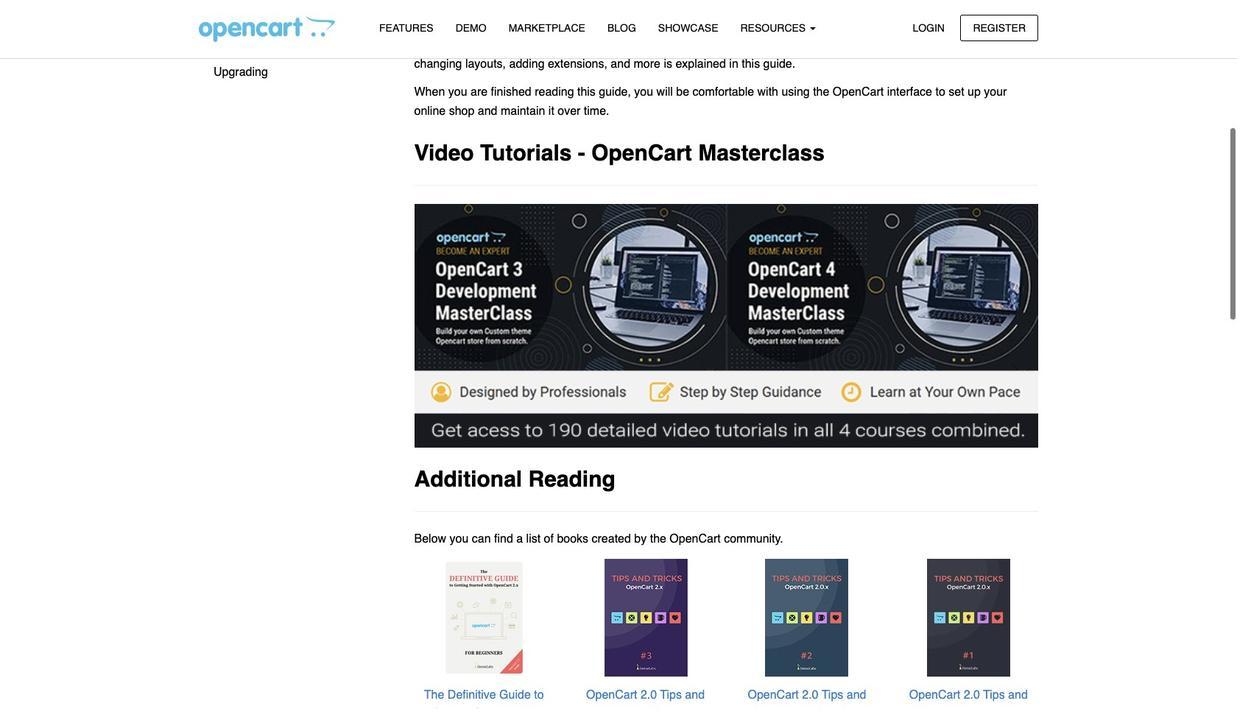 Task type: locate. For each thing, give the bounding box(es) containing it.
1 horizontal spatial to
[[936, 86, 946, 99]]

2 2.0 from the left
[[802, 689, 819, 702]]

blog
[[608, 22, 636, 34]]

showcase
[[658, 22, 718, 34]]

2.0 for #2
[[802, 689, 819, 702]]

and inside opencart 2.0 tips and tricks #3 (free)
[[685, 689, 705, 702]]

demo
[[456, 22, 487, 34]]

tips inside opencart 2.0 tips and tricks #3 (free)
[[660, 689, 682, 702]]

2 horizontal spatial tips
[[983, 689, 1005, 702]]

find
[[494, 532, 513, 545]]

0 vertical spatial the
[[813, 86, 830, 99]]

1 horizontal spatial 2.0
[[802, 689, 819, 702]]

set
[[949, 86, 965, 99]]

1 horizontal spatial tricks
[[766, 708, 797, 709]]

tips inside opencart 2.0 tips and tricks #2 (free)
[[822, 689, 844, 702]]

0 horizontal spatial tips
[[660, 689, 682, 702]]

finished
[[491, 86, 532, 99]]

reading
[[528, 466, 616, 492]]

tricks for #3
[[604, 708, 635, 709]]

guide up started
[[499, 689, 531, 702]]

2 horizontal spatial 2.0
[[964, 689, 980, 702]]

3 (free) from the left
[[970, 708, 1002, 709]]

1 vertical spatial to
[[534, 689, 544, 702]]

2.0 inside opencart 2.0 tips and tricks #3 (free)
[[641, 689, 657, 702]]

guide
[[271, 40, 302, 53], [499, 689, 531, 702]]

opencart tips and tricks part 2 image
[[748, 558, 867, 677]]

1 horizontal spatial tips
[[822, 689, 844, 702]]

(free)
[[655, 708, 687, 709], [816, 708, 849, 709], [970, 708, 1002, 709]]

and for opencart 2.0 tips and tricks (free)
[[1008, 689, 1028, 702]]

to left 'set'
[[936, 86, 946, 99]]

opencart inside opencart 2.0 tips and tricks #2 (free)
[[748, 689, 799, 702]]

to inside 'when you are finished reading this guide, you will be comfortable with using the opencart interface to set up your online shop and maintain it over time.'
[[936, 86, 946, 99]]

guide,
[[599, 86, 631, 99]]

upgrading
[[214, 66, 268, 79]]

the
[[813, 86, 830, 99], [650, 532, 666, 545]]

opencart inside 'when you are finished reading this guide, you will be comfortable with using the opencart interface to set up your online shop and maintain it over time.'
[[833, 86, 884, 99]]

3 2.0 from the left
[[964, 689, 980, 702]]

2 horizontal spatial (free)
[[970, 708, 1002, 709]]

opencart 2.0 tips and tricks #3 (free) link
[[586, 689, 705, 709]]

2 tips from the left
[[822, 689, 844, 702]]

the definitive guide to getting started wit
[[424, 689, 544, 709]]

you up 'shop' on the top left of page
[[448, 86, 467, 99]]

and inside 'when you are finished reading this guide, you will be comfortable with using the opencart interface to set up your online shop and maintain it over time.'
[[478, 105, 498, 118]]

you left will
[[634, 86, 653, 99]]

2.0 inside opencart 2.0 tips and tricks (free)
[[964, 689, 980, 702]]

tricks
[[604, 708, 635, 709], [766, 708, 797, 709], [936, 708, 967, 709]]

2 (free) from the left
[[816, 708, 849, 709]]

shop
[[449, 105, 475, 118]]

0 horizontal spatial the
[[650, 532, 666, 545]]

1 tricks from the left
[[604, 708, 635, 709]]

(free) inside opencart 2.0 tips and tricks #2 (free)
[[816, 708, 849, 709]]

-
[[578, 140, 585, 165]]

1 (free) from the left
[[655, 708, 687, 709]]

upgrading link
[[199, 60, 392, 85]]

tricks inside opencart 2.0 tips and tricks (free)
[[936, 708, 967, 709]]

1 horizontal spatial (free)
[[816, 708, 849, 709]]

0 horizontal spatial tricks
[[604, 708, 635, 709]]

3 tricks from the left
[[936, 708, 967, 709]]

2.0
[[641, 689, 657, 702], [802, 689, 819, 702], [964, 689, 980, 702]]

3 tips from the left
[[983, 689, 1005, 702]]

showcase link
[[647, 15, 730, 41]]

opencart 2.0 tips and tricks #2 (free)
[[748, 689, 866, 709]]

list
[[526, 532, 541, 545]]

video
[[414, 140, 474, 165]]

opencart 2.0 tips and tricks (free) link
[[909, 689, 1028, 709]]

features link
[[368, 15, 445, 41]]

opencart inside opencart 2.0 tips and tricks (free)
[[909, 689, 961, 702]]

tips for #2
[[822, 689, 844, 702]]

a
[[516, 532, 523, 545]]

when
[[414, 86, 445, 99]]

tips inside opencart 2.0 tips and tricks (free)
[[983, 689, 1005, 702]]

the definitive guide to getting started wit link
[[424, 689, 544, 709]]

tricks inside opencart 2.0 tips and tricks #3 (free)
[[604, 708, 635, 709]]

2.0 inside opencart 2.0 tips and tricks #2 (free)
[[802, 689, 819, 702]]

1 2.0 from the left
[[641, 689, 657, 702]]

the inside 'when you are finished reading this guide, you will be comfortable with using the opencart interface to set up your online shop and maintain it over time.'
[[813, 86, 830, 99]]

and inside opencart 2.0 tips and tricks (free)
[[1008, 689, 1028, 702]]

opencart
[[833, 86, 884, 99], [591, 140, 692, 165], [670, 532, 721, 545], [586, 689, 637, 702], [748, 689, 799, 702], [909, 689, 961, 702]]

marketplace
[[509, 22, 585, 34]]

tutorials
[[480, 140, 572, 165]]

tips
[[660, 689, 682, 702], [822, 689, 844, 702], [983, 689, 1005, 702]]

additional reading
[[414, 466, 616, 492]]

2 tricks from the left
[[766, 708, 797, 709]]

opencart inside opencart 2.0 tips and tricks #3 (free)
[[586, 689, 637, 702]]

0 horizontal spatial to
[[534, 689, 544, 702]]

started
[[474, 708, 512, 709]]

0 vertical spatial to
[[936, 86, 946, 99]]

0 horizontal spatial (free)
[[655, 708, 687, 709]]

this
[[577, 86, 596, 99]]

masterclass
[[698, 140, 825, 165]]

you
[[448, 86, 467, 99], [634, 86, 653, 99], [450, 532, 469, 545]]

developer guide
[[214, 40, 302, 53]]

(free) for #3
[[655, 708, 687, 709]]

opencart - open source shopping cart solution image
[[199, 15, 335, 42]]

1 vertical spatial guide
[[499, 689, 531, 702]]

getting
[[432, 708, 470, 709]]

guide down reports link
[[271, 40, 302, 53]]

(free) inside opencart 2.0 tips and tricks #3 (free)
[[655, 708, 687, 709]]

it
[[549, 105, 554, 118]]

reading
[[535, 86, 574, 99]]

will
[[657, 86, 673, 99]]

to
[[936, 86, 946, 99], [534, 689, 544, 702]]

demo link
[[445, 15, 498, 41]]

0 vertical spatial guide
[[271, 40, 302, 53]]

the right using
[[813, 86, 830, 99]]

tricks inside opencart 2.0 tips and tricks #2 (free)
[[766, 708, 797, 709]]

1 horizontal spatial the
[[813, 86, 830, 99]]

1 horizontal spatial guide
[[499, 689, 531, 702]]

and inside opencart 2.0 tips and tricks #2 (free)
[[847, 689, 866, 702]]

to right definitive
[[534, 689, 544, 702]]

1 vertical spatial the
[[650, 532, 666, 545]]

you left can
[[450, 532, 469, 545]]

below
[[414, 532, 446, 545]]

the right by
[[650, 532, 666, 545]]

interface
[[887, 86, 932, 99]]

1 tips from the left
[[660, 689, 682, 702]]

2.0 for #3
[[641, 689, 657, 702]]

and
[[478, 105, 498, 118], [685, 689, 705, 702], [847, 689, 866, 702], [1008, 689, 1028, 702]]

0 horizontal spatial 2.0
[[641, 689, 657, 702]]

2 horizontal spatial tricks
[[936, 708, 967, 709]]

0 horizontal spatial guide
[[271, 40, 302, 53]]

developer guide link
[[199, 34, 392, 60]]

additional
[[414, 466, 522, 492]]



Task type: vqa. For each thing, say whether or not it's contained in the screenshot.
third 2.0
yes



Task type: describe. For each thing, give the bounding box(es) containing it.
opencart 2.0 tips and tricks (free)
[[909, 689, 1028, 709]]

community.
[[724, 532, 783, 545]]

opencart 2.0 tips and tricks #3 (free)
[[586, 689, 705, 709]]

created
[[592, 532, 631, 545]]

tricks for (free)
[[936, 708, 967, 709]]

you for finished
[[448, 86, 467, 99]]

with
[[758, 86, 778, 99]]

developer
[[214, 40, 267, 53]]

register
[[973, 22, 1026, 34]]

of
[[544, 532, 554, 545]]

#3
[[638, 708, 652, 709]]

blog link
[[597, 15, 647, 41]]

login link
[[900, 14, 957, 41]]

tips for (free)
[[983, 689, 1005, 702]]

be
[[676, 86, 689, 99]]

definitive
[[448, 689, 496, 702]]

tricks for #2
[[766, 708, 797, 709]]

features
[[379, 22, 434, 34]]

free opencart book image
[[909, 558, 1028, 677]]

register link
[[961, 14, 1038, 41]]

#2
[[800, 708, 813, 709]]

your
[[984, 86, 1007, 99]]

the definitive guide to getting started with opencart 2.x for beginners image
[[424, 558, 544, 677]]

resources link
[[730, 15, 827, 41]]

opencart 2.0 tips and tricks #2 (free) link
[[748, 689, 866, 709]]

login
[[913, 22, 945, 34]]

resources
[[741, 22, 809, 34]]

reports link
[[199, 8, 392, 34]]

marketplace link
[[498, 15, 597, 41]]

using
[[782, 86, 810, 99]]

(free) inside opencart 2.0 tips and tricks (free)
[[970, 708, 1002, 709]]

tips for #3
[[660, 689, 682, 702]]

reports
[[214, 14, 255, 27]]

and for opencart 2.0 tips and tricks #2 (free)
[[847, 689, 866, 702]]

the
[[424, 689, 444, 702]]

are
[[471, 86, 488, 99]]

to inside the definitive guide to getting started wit
[[534, 689, 544, 702]]

video tutorials - opencart masterclass
[[414, 140, 825, 165]]

maintain
[[501, 105, 545, 118]]

you for find
[[450, 532, 469, 545]]

guide inside the definitive guide to getting started wit
[[499, 689, 531, 702]]

2.0 for (free)
[[964, 689, 980, 702]]

can
[[472, 532, 491, 545]]

below you can find a list of books created by the opencart community.
[[414, 532, 783, 545]]

online
[[414, 105, 446, 118]]

up
[[968, 86, 981, 99]]

and for opencart 2.0 tips and tricks #3 (free)
[[685, 689, 705, 702]]

by
[[634, 532, 647, 545]]

when you are finished reading this guide, you will be comfortable with using the opencart interface to set up your online shop and maintain it over time.
[[414, 86, 1007, 118]]

opencart tips and tricks part 3 image
[[586, 558, 705, 677]]

comfortable
[[693, 86, 754, 99]]

books
[[557, 532, 589, 545]]

(free) for #2
[[816, 708, 849, 709]]

time.
[[584, 105, 609, 118]]

over
[[558, 105, 581, 118]]



